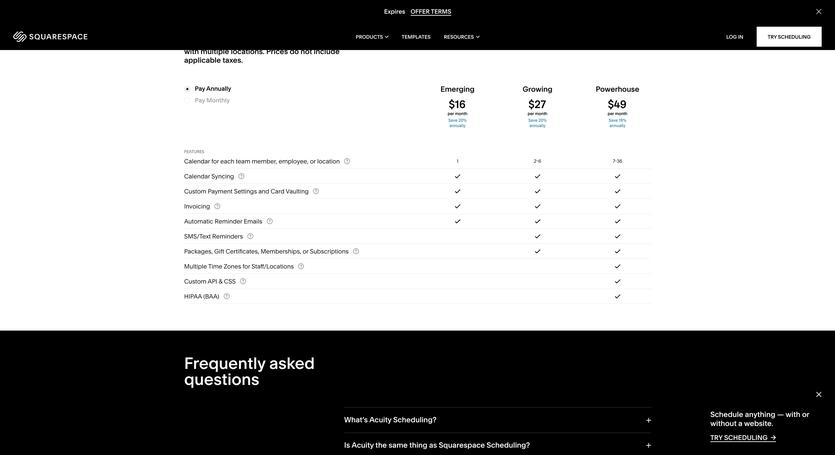 Task type: vqa. For each thing, say whether or not it's contained in the screenshot.


Task type: describe. For each thing, give the bounding box(es) containing it.
try scheduling link
[[757, 27, 822, 47]]

each
[[221, 157, 235, 165]]

that
[[205, 29, 219, 38]]

gift
[[214, 248, 224, 255]]

memberships,
[[261, 248, 302, 255]]

member,
[[252, 157, 277, 165]]

fit
[[220, 29, 227, 38]]

→
[[771, 433, 777, 441]]

automatic reminder emails
[[184, 218, 263, 225]]

thing
[[410, 441, 428, 450]]

emails
[[244, 218, 263, 225]]

7-36
[[613, 158, 623, 164]]

scheduling for try scheduling
[[779, 34, 811, 40]]

per for $49
[[608, 111, 615, 116]]

acuity for is
[[352, 441, 374, 450]]

without
[[711, 419, 737, 428]]

2 applies to growing plan image from the top
[[535, 204, 541, 208]]

pay monthly
[[195, 97, 230, 104]]

expires
[[384, 8, 407, 15]]

save for $27
[[529, 118, 538, 123]]

same
[[389, 441, 408, 450]]

applies to powerhouse plan image for calendar syncing
[[615, 174, 621, 178]]

scheduling
[[242, 29, 281, 38]]

scheduling for try scheduling →
[[725, 434, 768, 442]]

applies to powerhouse plan image for custom payment settings and card vaulting
[[615, 189, 621, 193]]

1 horizontal spatial the
[[376, 441, 387, 450]]

schedule
[[711, 410, 744, 419]]

card
[[271, 187, 285, 195]]

or for packages, gift certificates, memberships, or subscriptions
[[303, 248, 309, 255]]

the inside plans that fit the scheduling needs of solo entrepreneurs, large teams, and businesses with multiple locations. prices do not include applicable taxes.
[[229, 29, 240, 38]]

applies to emerging plan image for custom payment settings and card vaulting
[[455, 189, 461, 193]]

try scheduling
[[768, 34, 811, 40]]

growing
[[523, 85, 553, 94]]

solo
[[315, 29, 329, 38]]

location
[[317, 157, 340, 165]]

$61
[[609, 98, 626, 111]]

acuity for what's
[[370, 416, 392, 425]]

zones
[[224, 263, 241, 270]]

applies to emerging plan image for invoicing
[[455, 204, 461, 208]]

resources
[[444, 34, 474, 40]]

offer terms
[[411, 8, 452, 15]]

hipaa
[[184, 293, 202, 300]]

reminder
[[215, 218, 242, 225]]

2 applies to powerhouse plan image from the top
[[615, 234, 621, 239]]

19%
[[619, 118, 627, 123]]

0 vertical spatial for
[[212, 157, 219, 165]]

with inside plans that fit the scheduling needs of solo entrepreneurs, large teams, and businesses with multiple locations. prices do not include applicable taxes.
[[184, 47, 199, 56]]

syncing
[[212, 172, 234, 180]]

plans
[[184, 29, 203, 38]]

api
[[208, 278, 217, 285]]

1 vertical spatial for
[[243, 263, 250, 270]]

vaulting
[[286, 187, 309, 195]]

1 vertical spatial and
[[259, 187, 269, 195]]

pay annually
[[195, 85, 231, 92]]

plans that fit the scheduling needs of solo entrepreneurs, large teams, and businesses with multiple locations. prices do not include applicable taxes.
[[184, 29, 340, 65]]

applies to growing plan image for settings
[[535, 189, 541, 193]]

of
[[306, 29, 313, 38]]

schedule anything — with or without a website.
[[711, 410, 810, 428]]

prices
[[266, 47, 288, 56]]

save for $16
[[449, 118, 458, 123]]

entrepreneurs,
[[184, 38, 236, 47]]

features
[[184, 149, 204, 154]]

anything
[[746, 410, 776, 419]]

$16
[[449, 98, 466, 111]]

per month save 20% annually for $16
[[448, 111, 468, 128]]

2-6
[[534, 158, 542, 164]]

packages,
[[184, 248, 213, 255]]

squarespace logo image
[[13, 31, 87, 42]]

20% for $16
[[459, 118, 467, 123]]

6
[[539, 158, 542, 164]]

staff/locations
[[252, 263, 294, 270]]

packages, gift certificates, memberships, or subscriptions
[[184, 248, 349, 255]]

per month save 20% annually for $27
[[528, 111, 548, 128]]

is acuity the same thing as squarespace scheduling?
[[344, 441, 530, 450]]

log             in
[[727, 34, 744, 40]]

log             in link
[[727, 34, 744, 40]]

0 vertical spatial scheduling?
[[394, 416, 437, 425]]

calendar for calendar syncing
[[184, 172, 210, 180]]

annually for $49
[[610, 123, 626, 128]]

frequently asked questions
[[184, 353, 315, 389]]

subscriptions
[[310, 248, 349, 255]]

applies to powerhouse plan image for hipaa (baa)
[[615, 294, 621, 299]]

taxes.
[[223, 56, 243, 65]]

is
[[344, 441, 350, 450]]

multiple time zones for staff/locations
[[184, 263, 294, 270]]

applies to emerging plan image for automatic reminder emails
[[455, 219, 461, 224]]

2-
[[534, 158, 539, 164]]

per for $16
[[448, 111, 454, 116]]

pay for pay annually
[[195, 85, 205, 92]]

0 vertical spatial or
[[310, 157, 316, 165]]

frequently
[[184, 353, 266, 373]]

locations.
[[231, 47, 265, 56]]

month for $27
[[535, 111, 548, 116]]

month for $16
[[455, 111, 468, 116]]



Task type: locate. For each thing, give the bounding box(es) containing it.
2 custom from the top
[[184, 278, 207, 285]]

try inside 'try scheduling →'
[[711, 434, 723, 442]]

what's
[[344, 416, 368, 425]]

1 20% from the left
[[459, 118, 467, 123]]

1 vertical spatial applies to growing plan image
[[535, 234, 541, 239]]

1 horizontal spatial scheduling?
[[487, 441, 530, 450]]

0 vertical spatial with
[[184, 47, 199, 56]]

4 applies to powerhouse plan image from the top
[[615, 279, 621, 284]]

with
[[184, 47, 199, 56], [786, 410, 801, 419]]

1 save from the left
[[449, 118, 458, 123]]

1 vertical spatial acuity
[[352, 441, 374, 450]]

products button
[[356, 23, 389, 50]]

0 vertical spatial calendar
[[184, 157, 210, 165]]

&
[[219, 278, 223, 285]]

offer terms link
[[411, 8, 452, 16]]

1 applies to growing plan image from the top
[[535, 189, 541, 193]]

save
[[449, 118, 458, 123], [529, 118, 538, 123], [609, 118, 618, 123]]

pay inside button
[[195, 85, 205, 92]]

multiple
[[201, 47, 229, 56]]

1 horizontal spatial save
[[529, 118, 538, 123]]

per down $61 at the right of page
[[608, 111, 615, 116]]

for right zones
[[243, 263, 250, 270]]

annually
[[450, 123, 466, 128], [530, 123, 546, 128], [610, 123, 626, 128]]

applies to growing plan image for emails
[[535, 219, 541, 224]]

or left location at left
[[310, 157, 316, 165]]

in
[[739, 34, 744, 40]]

$34
[[529, 98, 547, 111]]

1 horizontal spatial try
[[768, 34, 777, 40]]

save down '$34'
[[529, 118, 538, 123]]

month down $20 at the right top of page
[[455, 111, 468, 116]]

squarespace logo link
[[13, 31, 175, 42]]

1 vertical spatial with
[[786, 410, 801, 419]]

4 applies to growing plan image from the top
[[535, 249, 541, 254]]

36
[[617, 158, 623, 164]]

certificates,
[[226, 248, 259, 255]]

1 horizontal spatial for
[[243, 263, 250, 270]]

0 horizontal spatial annually
[[450, 123, 466, 128]]

pay down pay annually
[[195, 97, 205, 104]]

per month save 19% annually
[[608, 111, 628, 128]]

1 applies to powerhouse plan image from the top
[[615, 219, 621, 224]]

2 20% from the left
[[539, 118, 547, 123]]

applies to powerhouse plan image for invoicing
[[615, 204, 621, 208]]

pay annually button
[[184, 85, 263, 93]]

0 vertical spatial acuity
[[370, 416, 392, 425]]

1 vertical spatial custom
[[184, 278, 207, 285]]

scheduling?
[[394, 416, 437, 425], [487, 441, 530, 450]]

pay up pay monthly button
[[195, 85, 205, 92]]

invoicing
[[184, 202, 210, 210]]

month down '$34'
[[535, 111, 548, 116]]

templates
[[402, 34, 431, 40]]

1 applies to powerhouse plan image from the top
[[615, 174, 621, 178]]

annually
[[206, 85, 231, 92]]

calendar syncing
[[184, 172, 234, 180]]

save inside per month save 19% annually
[[609, 118, 618, 123]]

a
[[739, 419, 743, 428]]

for left each
[[212, 157, 219, 165]]

or right —
[[803, 410, 810, 419]]

0 vertical spatial scheduling
[[779, 34, 811, 40]]

pay for pay monthly
[[195, 97, 205, 104]]

per month save 20% annually down $20 at the right top of page
[[448, 111, 468, 128]]

sms/text reminders
[[184, 233, 243, 240]]

as
[[429, 441, 437, 450]]

custom api & css
[[184, 278, 236, 285]]

1 applies to emerging plan image from the top
[[455, 189, 461, 193]]

1 vertical spatial scheduling
[[725, 434, 768, 442]]

0 vertical spatial applies to emerging plan image
[[455, 189, 461, 193]]

team
[[236, 157, 250, 165]]

and left the card
[[259, 187, 269, 195]]

2 applies to emerging plan image from the top
[[455, 204, 461, 208]]

2 vertical spatial or
[[803, 410, 810, 419]]

per for $27
[[528, 111, 535, 116]]

20% down '$34'
[[539, 118, 547, 123]]

monthly
[[207, 97, 230, 104]]

applies to powerhouse plan image for automatic reminder emails
[[615, 219, 621, 224]]

3 month from the left
[[616, 111, 628, 116]]

1 calendar from the top
[[184, 157, 210, 165]]

20% for $27
[[539, 118, 547, 123]]

0 horizontal spatial with
[[184, 47, 199, 56]]

1 vertical spatial applies to emerging plan image
[[455, 204, 461, 208]]

0 horizontal spatial or
[[303, 248, 309, 255]]

applies to growing plan image
[[535, 174, 541, 178], [535, 234, 541, 239]]

employee,
[[279, 157, 309, 165]]

try scheduling →
[[711, 433, 777, 442]]

applies to powerhouse plan image
[[615, 219, 621, 224], [615, 234, 621, 239], [615, 249, 621, 254], [615, 279, 621, 284], [615, 294, 621, 299]]

include
[[314, 47, 340, 56]]

sms/text
[[184, 233, 211, 240]]

do
[[290, 47, 299, 56]]

0 horizontal spatial save
[[449, 118, 458, 123]]

0 vertical spatial applies to emerging plan image
[[455, 174, 461, 178]]

per inside per month save 19% annually
[[608, 111, 615, 116]]

pay monthly button
[[184, 97, 230, 104]]

resources button
[[444, 23, 480, 50]]

emerging
[[441, 85, 475, 94]]

1 per month save 20% annually from the left
[[448, 111, 468, 128]]

0 horizontal spatial per
[[448, 111, 454, 116]]

1 annually from the left
[[450, 123, 466, 128]]

try inside 'link'
[[768, 34, 777, 40]]

2 horizontal spatial per
[[608, 111, 615, 116]]

2 calendar from the top
[[184, 172, 210, 180]]

time
[[208, 263, 222, 270]]

1 pay from the top
[[195, 85, 205, 92]]

3 applies to powerhouse plan image from the top
[[615, 204, 621, 208]]

hipaa (baa)
[[184, 293, 219, 300]]

20% down $20 at the right top of page
[[459, 118, 467, 123]]

save left 19%
[[609, 118, 618, 123]]

applies to emerging plan image
[[455, 189, 461, 193], [455, 204, 461, 208]]

needs
[[283, 29, 304, 38]]

3 applies to powerhouse plan image from the top
[[615, 249, 621, 254]]

1 vertical spatial try
[[711, 434, 723, 442]]

1 horizontal spatial and
[[283, 38, 296, 47]]

0 vertical spatial and
[[283, 38, 296, 47]]

4 applies to powerhouse plan image from the top
[[615, 264, 621, 269]]

try for try scheduling
[[768, 34, 777, 40]]

0 vertical spatial pay
[[195, 85, 205, 92]]

0 horizontal spatial scheduling?
[[394, 416, 437, 425]]

0 horizontal spatial and
[[259, 187, 269, 195]]

applies to growing plan image for certificates,
[[535, 249, 541, 254]]

try down without
[[711, 434, 723, 442]]

1 vertical spatial applies to emerging plan image
[[455, 219, 461, 224]]

per
[[448, 111, 454, 116], [528, 111, 535, 116], [608, 111, 615, 116]]

applies to powerhouse plan image for packages, gift certificates, memberships, or subscriptions
[[615, 249, 621, 254]]

try for try scheduling →
[[711, 434, 723, 442]]

1 horizontal spatial month
[[535, 111, 548, 116]]

website.
[[745, 419, 774, 428]]

2 applies to powerhouse plan image from the top
[[615, 189, 621, 193]]

2 month from the left
[[535, 111, 548, 116]]

pay
[[195, 85, 205, 92], [195, 97, 205, 104]]

3 annually from the left
[[610, 123, 626, 128]]

1 applies to emerging plan image from the top
[[455, 174, 461, 178]]

with right —
[[786, 410, 801, 419]]

scheduling inside 'try scheduling →'
[[725, 434, 768, 442]]

save for $49
[[609, 118, 618, 123]]

not
[[301, 47, 312, 56]]

3 save from the left
[[609, 118, 618, 123]]

$27
[[529, 98, 546, 111]]

custom for custom payment settings and card vaulting
[[184, 187, 207, 195]]

1 horizontal spatial scheduling
[[779, 34, 811, 40]]

0 vertical spatial custom
[[184, 187, 207, 195]]

1 horizontal spatial 20%
[[539, 118, 547, 123]]

2 applies to growing plan image from the top
[[535, 234, 541, 239]]

1 month from the left
[[455, 111, 468, 116]]

try right in
[[768, 34, 777, 40]]

offer
[[411, 8, 430, 15]]

0 horizontal spatial 20%
[[459, 118, 467, 123]]

asked
[[270, 353, 315, 373]]

1 per from the left
[[448, 111, 454, 116]]

1 horizontal spatial or
[[310, 157, 316, 165]]

$20
[[448, 98, 467, 111]]

3 applies to growing plan image from the top
[[535, 219, 541, 224]]

1 applies to growing plan image from the top
[[535, 174, 541, 178]]

annually down $20 at the right top of page
[[450, 123, 466, 128]]

annually inside per month save 19% annually
[[610, 123, 626, 128]]

0 vertical spatial applies to growing plan image
[[535, 174, 541, 178]]

squarespace
[[439, 441, 485, 450]]

automatic
[[184, 218, 213, 225]]

custom down multiple
[[184, 278, 207, 285]]

applies to growing plan image
[[535, 189, 541, 193], [535, 204, 541, 208], [535, 219, 541, 224], [535, 249, 541, 254]]

what's acuity scheduling?
[[344, 416, 437, 425]]

or inside schedule anything — with or without a website.
[[803, 410, 810, 419]]

1 horizontal spatial per
[[528, 111, 535, 116]]

annually down 19%
[[610, 123, 626, 128]]

calendar for calendar for each team member, employee, or location
[[184, 157, 210, 165]]

payment
[[208, 187, 233, 195]]

custom for custom api & css
[[184, 278, 207, 285]]

calendar
[[184, 157, 210, 165], [184, 172, 210, 180]]

the left same
[[376, 441, 387, 450]]

2 per month save 20% annually from the left
[[528, 111, 548, 128]]

teams,
[[258, 38, 281, 47]]

annually for $16
[[450, 123, 466, 128]]

per down '$34'
[[528, 111, 535, 116]]

5 applies to powerhouse plan image from the top
[[615, 294, 621, 299]]

the right fit
[[229, 29, 240, 38]]

2 annually from the left
[[530, 123, 546, 128]]

templates link
[[402, 23, 431, 50]]

0 horizontal spatial scheduling
[[725, 434, 768, 442]]

month for $49
[[616, 111, 628, 116]]

1 custom from the top
[[184, 187, 207, 195]]

1 vertical spatial scheduling?
[[487, 441, 530, 450]]

per month save 20% annually
[[448, 111, 468, 128], [528, 111, 548, 128]]

applies to emerging plan image for calendar syncing
[[455, 174, 461, 178]]

0 horizontal spatial month
[[455, 111, 468, 116]]

applies to emerging plan image
[[455, 174, 461, 178], [455, 219, 461, 224]]

0 horizontal spatial per month save 20% annually
[[448, 111, 468, 128]]

calendar for each team member, employee, or location
[[184, 157, 340, 165]]

or for schedule anything — with or without a website.
[[803, 410, 810, 419]]

or left subscriptions
[[303, 248, 309, 255]]

1 vertical spatial pay
[[195, 97, 205, 104]]

businesses
[[298, 38, 337, 47]]

powerhouse
[[596, 85, 640, 94]]

7-
[[613, 158, 617, 164]]

1 horizontal spatial per month save 20% annually
[[528, 111, 548, 128]]

acuity
[[370, 416, 392, 425], [352, 441, 374, 450]]

2 horizontal spatial save
[[609, 118, 618, 123]]

large
[[238, 38, 256, 47]]

products
[[356, 34, 383, 40]]

2 horizontal spatial month
[[616, 111, 628, 116]]

1 vertical spatial the
[[376, 441, 387, 450]]

the
[[229, 29, 240, 38], [376, 441, 387, 450]]

1 horizontal spatial annually
[[530, 123, 546, 128]]

multiple
[[184, 263, 207, 270]]

acuity right what's
[[370, 416, 392, 425]]

2 per from the left
[[528, 111, 535, 116]]

2 horizontal spatial or
[[803, 410, 810, 419]]

(baa)
[[204, 293, 219, 300]]

annually down $27
[[530, 123, 546, 128]]

per month save 20% annually down '$34'
[[528, 111, 548, 128]]

with down plans
[[184, 47, 199, 56]]

0 horizontal spatial for
[[212, 157, 219, 165]]

month up 19%
[[616, 111, 628, 116]]

2 applies to emerging plan image from the top
[[455, 219, 461, 224]]

applies to powerhouse plan image
[[615, 174, 621, 178], [615, 189, 621, 193], [615, 204, 621, 208], [615, 264, 621, 269]]

per down $20 at the right top of page
[[448, 111, 454, 116]]

custom payment settings and card vaulting
[[184, 187, 309, 195]]

with inside schedule anything — with or without a website.
[[786, 410, 801, 419]]

acuity right is
[[352, 441, 374, 450]]

and left not on the top left
[[283, 38, 296, 47]]

0 horizontal spatial the
[[229, 29, 240, 38]]

custom up "invoicing"
[[184, 187, 207, 195]]

3 per from the left
[[608, 111, 615, 116]]

0 vertical spatial the
[[229, 29, 240, 38]]

2 save from the left
[[529, 118, 538, 123]]

1 horizontal spatial with
[[786, 410, 801, 419]]

2 horizontal spatial annually
[[610, 123, 626, 128]]

0 horizontal spatial try
[[711, 434, 723, 442]]

0 vertical spatial try
[[768, 34, 777, 40]]

and inside plans that fit the scheduling needs of solo entrepreneurs, large teams, and businesses with multiple locations. prices do not include applicable taxes.
[[283, 38, 296, 47]]

applicable
[[184, 56, 221, 65]]

scheduling inside 'link'
[[779, 34, 811, 40]]

1 vertical spatial calendar
[[184, 172, 210, 180]]

month inside per month save 19% annually
[[616, 111, 628, 116]]

2 pay from the top
[[195, 97, 205, 104]]

1 vertical spatial or
[[303, 248, 309, 255]]

questions
[[184, 369, 260, 389]]

reminders
[[212, 233, 243, 240]]

terms
[[431, 8, 452, 15]]

save down $20 at the right top of page
[[449, 118, 458, 123]]

annually for $27
[[530, 123, 546, 128]]



